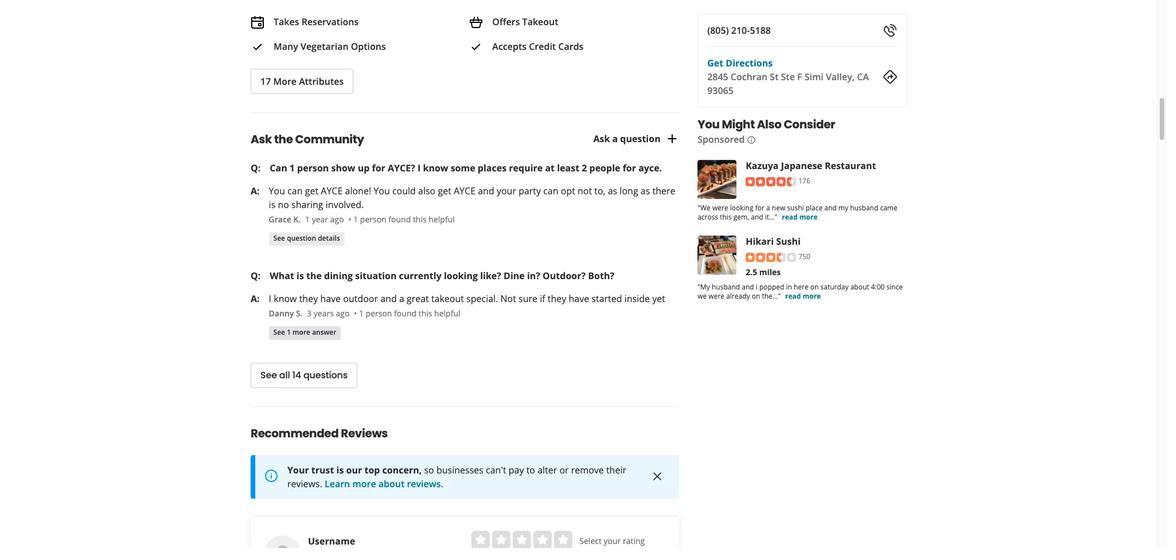Task type: locate. For each thing, give the bounding box(es) containing it.
1 vertical spatial looking
[[444, 269, 478, 282]]

can 1 person show up for ayce? i know some places require at least 2 people for ayce.
[[270, 162, 662, 174]]

can left opt
[[544, 185, 559, 197]]

see down danny
[[273, 328, 285, 337]]

looking up i know they have outdoor and a great takeout special. not sure if they have started inside yet
[[444, 269, 478, 282]]

see down grace
[[273, 234, 285, 243]]

here
[[794, 282, 809, 292]]

long
[[620, 185, 638, 197]]

your left rating
[[604, 536, 621, 547]]

2 q: from the top
[[251, 269, 261, 282]]

as right long
[[641, 185, 650, 197]]

ayce.
[[639, 162, 662, 174]]

1 vertical spatial read more
[[785, 291, 821, 301]]

1 horizontal spatial reviews.
[[407, 478, 444, 490]]

1 vertical spatial were
[[709, 291, 724, 301]]

for left ayce. at the top right of page
[[623, 162, 636, 174]]

1 vertical spatial helpful
[[434, 308, 461, 319]]

1 horizontal spatial i
[[418, 162, 421, 174]]

0 vertical spatial q:
[[251, 162, 261, 174]]

1 horizontal spatial ayce
[[454, 185, 476, 197]]

you left could
[[374, 185, 390, 197]]

is
[[269, 198, 276, 211], [297, 269, 304, 282], [337, 464, 344, 477]]

person down involved.
[[360, 214, 387, 225]]

takes reservations
[[274, 15, 359, 28]]

2 vertical spatial person
[[366, 308, 392, 319]]

s.
[[296, 308, 303, 319]]

0 vertical spatial read more
[[782, 212, 818, 222]]

0 horizontal spatial i
[[269, 292, 271, 305]]

2845
[[707, 71, 728, 83]]

for right up
[[372, 162, 386, 174]]

2 horizontal spatial a
[[766, 203, 770, 213]]

1 horizontal spatial get
[[438, 185, 452, 197]]

helpful down also
[[429, 214, 455, 225]]

looking left it…"
[[730, 203, 753, 213]]

since
[[887, 282, 903, 292]]

alter
[[538, 464, 557, 477]]

get up sharing
[[305, 185, 319, 197]]

1 vertical spatial ago
[[336, 308, 350, 319]]

None radio
[[472, 531, 490, 549], [513, 531, 532, 549], [472, 531, 490, 549], [513, 531, 532, 549]]

"we
[[698, 203, 711, 213]]

2 ayce from the left
[[454, 185, 476, 197]]

sure
[[519, 292, 538, 305]]

more down top
[[353, 478, 376, 490]]

is left 'our'
[[337, 464, 344, 477]]

1 vertical spatial a
[[766, 203, 770, 213]]

reviews. down so
[[407, 478, 444, 490]]

1 vertical spatial about
[[379, 478, 405, 490]]

1 down "danny s."
[[287, 328, 291, 337]]

kazuya japanese restaurant image
[[698, 160, 737, 199]]

were right "we
[[712, 203, 728, 213]]

and
[[478, 185, 494, 197], [824, 203, 837, 213], [751, 212, 763, 222], [742, 282, 754, 292], [381, 292, 397, 305]]

0 horizontal spatial ask
[[251, 131, 272, 147]]

dining
[[324, 269, 353, 282]]

ask a question link
[[594, 132, 679, 146]]

some
[[451, 162, 476, 174]]

you might also consider
[[698, 116, 835, 133]]

a inside "we were looking for a new sushi place and my husband came across this gem, and it…"
[[766, 203, 770, 213]]

0 vertical spatial person
[[297, 162, 329, 174]]

husband
[[850, 203, 878, 213], [712, 282, 740, 292]]

found down could
[[389, 214, 411, 225]]

24 shopping v2 image
[[470, 16, 483, 29]]

i
[[756, 282, 758, 292]]

i
[[418, 162, 421, 174], [269, 292, 271, 305]]

ask up 'people'
[[594, 132, 610, 145]]

read right it…"
[[782, 212, 798, 222]]

1 vertical spatial a:
[[251, 292, 260, 305]]

the…"
[[762, 291, 781, 301]]

your
[[287, 464, 309, 477]]

select
[[580, 536, 602, 547]]

0 horizontal spatial is
[[269, 198, 276, 211]]

community
[[295, 131, 364, 147]]

24 directions v2 image
[[884, 70, 897, 84]]

"my
[[698, 282, 710, 292]]

0 horizontal spatial know
[[274, 292, 297, 305]]

what
[[270, 269, 294, 282]]

your trust is our top concern,
[[287, 464, 422, 477]]

is right what
[[297, 269, 304, 282]]

1 vertical spatial q:
[[251, 269, 261, 282]]

0 horizontal spatial you
[[269, 185, 285, 197]]

also
[[757, 116, 782, 133]]

2 horizontal spatial is
[[337, 464, 344, 477]]

have up 3 years ago
[[320, 292, 341, 305]]

this down great
[[419, 308, 432, 319]]

1 down "outdoor"
[[359, 308, 364, 319]]

know up "danny s."
[[274, 292, 297, 305]]

0 vertical spatial helpful
[[429, 214, 455, 225]]

2.5 miles
[[746, 267, 781, 278]]

q:
[[251, 162, 261, 174], [251, 269, 261, 282]]

see all 14 questions link
[[251, 363, 358, 388]]

read more link
[[782, 212, 818, 222], [785, 291, 821, 301]]

know
[[423, 162, 448, 174], [274, 292, 297, 305]]

info alert
[[251, 455, 679, 499]]

people
[[590, 162, 621, 174]]

and left i
[[742, 282, 754, 292]]

this inside "we were looking for a new sushi place and my husband came across this gem, and it…"
[[720, 212, 732, 222]]

"my husband and i popped in here on saturday about 4:00 since we were already on the…"
[[698, 282, 903, 301]]

pay
[[509, 464, 524, 477]]

1 horizontal spatial for
[[623, 162, 636, 174]]

a left new
[[766, 203, 770, 213]]

and down places
[[478, 185, 494, 197]]

1 person found this helpful down could
[[354, 214, 455, 225]]

2 have from the left
[[569, 292, 589, 305]]

0 vertical spatial i
[[418, 162, 421, 174]]

1 as from the left
[[608, 185, 618, 197]]

0 horizontal spatial have
[[320, 292, 341, 305]]

0 vertical spatial looking
[[730, 203, 753, 213]]

0 horizontal spatial they
[[299, 292, 318, 305]]

see question details
[[273, 234, 340, 243]]

is inside you can get ayce alone! you could also get ayce and your party can opt not to, as long as there is no sharing involved.
[[269, 198, 276, 211]]

we
[[698, 291, 707, 301]]

the up can
[[274, 131, 293, 147]]

and inside "my husband and i popped in here on saturday about 4:00 since we were already on the…"
[[742, 282, 754, 292]]

about inside "my husband and i popped in here on saturday about 4:00 since we were already on the…"
[[850, 282, 869, 292]]

you up no
[[269, 185, 285, 197]]

0 vertical spatial 1 person found this helpful
[[354, 214, 455, 225]]

0 vertical spatial question
[[621, 132, 661, 145]]

hikari
[[746, 235, 774, 248]]

remove
[[571, 464, 604, 477]]

helpful down takeout
[[434, 308, 461, 319]]

you
[[698, 116, 720, 133], [269, 185, 285, 197], [374, 185, 390, 197]]

q: left what
[[251, 269, 261, 282]]

username
[[308, 535, 355, 548]]

1 horizontal spatial they
[[548, 292, 567, 305]]

1 person found this helpful for a
[[359, 308, 461, 319]]

0 horizontal spatial looking
[[444, 269, 478, 282]]

0 horizontal spatial husband
[[712, 282, 740, 292]]

1 horizontal spatial question
[[621, 132, 661, 145]]

1 right can
[[290, 162, 295, 174]]

read more link right the…"
[[785, 291, 821, 301]]

1 vertical spatial the
[[306, 269, 322, 282]]

1 horizontal spatial your
[[604, 536, 621, 547]]

husband right "my
[[712, 282, 740, 292]]

ago right years
[[336, 308, 350, 319]]

ask for ask the community
[[251, 131, 272, 147]]

ask
[[251, 131, 272, 147], [594, 132, 610, 145]]

24 phone v2 image
[[884, 24, 897, 37]]

is left no
[[269, 198, 276, 211]]

ago down involved.
[[330, 214, 344, 225]]

in
[[786, 282, 792, 292]]

1 horizontal spatial ask
[[594, 132, 610, 145]]

place
[[806, 203, 823, 213]]

kazuya
[[746, 160, 779, 172]]

1 vertical spatial person
[[360, 214, 387, 225]]

0 vertical spatial see
[[273, 234, 285, 243]]

know up also
[[423, 162, 448, 174]]

0 horizontal spatial reviews.
[[287, 478, 322, 490]]

1 person found this helpful for could
[[354, 214, 455, 225]]

is inside the info alert
[[337, 464, 344, 477]]

24 reservation v2 image
[[251, 16, 265, 29]]

1 horizontal spatial looking
[[730, 203, 753, 213]]

1 horizontal spatial husband
[[850, 203, 878, 213]]

select your rating
[[580, 536, 645, 547]]

(no rating) image
[[472, 531, 573, 549]]

0 horizontal spatial as
[[608, 185, 618, 197]]

learn more about reviews.
[[325, 478, 444, 490]]

years
[[314, 308, 334, 319]]

looking inside "we were looking for a new sushi place and my husband came across this gem, and it…"
[[730, 203, 753, 213]]

inside
[[625, 292, 650, 305]]

a left great
[[399, 292, 404, 305]]

0 vertical spatial husband
[[850, 203, 878, 213]]

have down outdoor?
[[569, 292, 589, 305]]

1
[[290, 162, 295, 174], [305, 214, 310, 225], [354, 214, 358, 225], [359, 308, 364, 319], [287, 328, 291, 337]]

1 have from the left
[[320, 292, 341, 305]]

about down concern,
[[379, 478, 405, 490]]

1 vertical spatial read
[[785, 291, 801, 301]]

looking
[[730, 203, 753, 213], [444, 269, 478, 282]]

they up 3
[[299, 292, 318, 305]]

person down "ask the community" on the top left of page
[[297, 162, 329, 174]]

read more for sushi
[[785, 291, 821, 301]]

1 horizontal spatial know
[[423, 162, 448, 174]]

on left the…"
[[752, 291, 760, 301]]

great
[[407, 292, 429, 305]]

0 horizontal spatial on
[[752, 291, 760, 301]]

ask for ask a question
[[594, 132, 610, 145]]

person down "outdoor"
[[366, 308, 392, 319]]

see 1 more answer link
[[269, 326, 341, 340]]

read more link up sushi at the right top of the page
[[782, 212, 818, 222]]

2 vertical spatial see
[[261, 369, 277, 382]]

0 vertical spatial your
[[497, 185, 516, 197]]

0 vertical spatial the
[[274, 131, 293, 147]]

1 vertical spatial know
[[274, 292, 297, 305]]

2 vertical spatial is
[[337, 464, 344, 477]]

more right in
[[803, 291, 821, 301]]

0 horizontal spatial question
[[287, 234, 316, 243]]

a:
[[251, 185, 260, 197], [251, 292, 260, 305]]

person
[[297, 162, 329, 174], [360, 214, 387, 225], [366, 308, 392, 319]]

see for you can get ayce alone! you could also get ayce and your party can opt not to, as long as there is no sharing involved.
[[273, 234, 285, 243]]

0 horizontal spatial get
[[305, 185, 319, 197]]

for left it…"
[[755, 203, 765, 213]]

a up 'people'
[[613, 132, 618, 145]]

about left the 4:00
[[850, 282, 869, 292]]

2 horizontal spatial you
[[698, 116, 720, 133]]

consider
[[784, 116, 835, 133]]

0 vertical spatial found
[[389, 214, 411, 225]]

question down k.
[[287, 234, 316, 243]]

0 horizontal spatial about
[[379, 478, 405, 490]]

1 horizontal spatial as
[[641, 185, 650, 197]]

ago
[[330, 214, 344, 225], [336, 308, 350, 319]]

1 horizontal spatial about
[[850, 282, 869, 292]]

1 q: from the top
[[251, 162, 261, 174]]

helpful for takeout
[[434, 308, 461, 319]]

rating element
[[472, 531, 573, 549]]

0 horizontal spatial can
[[288, 185, 303, 197]]

were inside "my husband and i popped in here on saturday about 4:00 since we were already on the…"
[[709, 291, 724, 301]]

and inside you can get ayce alone! you could also get ayce and your party can opt not to, as long as there is no sharing involved.
[[478, 185, 494, 197]]

5188
[[750, 24, 771, 37]]

None radio
[[493, 531, 511, 549], [534, 531, 552, 549], [555, 531, 573, 549], [493, 531, 511, 549], [534, 531, 552, 549], [555, 531, 573, 549]]

your left party
[[497, 185, 516, 197]]

helpful for get
[[429, 214, 455, 225]]

this left gem,
[[720, 212, 732, 222]]

0 vertical spatial about
[[850, 282, 869, 292]]

reviews
[[341, 426, 388, 442]]

helpful
[[429, 214, 455, 225], [434, 308, 461, 319]]

0 horizontal spatial ayce
[[321, 185, 343, 197]]

q: left can
[[251, 162, 261, 174]]

1 a: from the top
[[251, 185, 260, 197]]

you up 'sponsored'
[[698, 116, 720, 133]]

found down great
[[394, 308, 417, 319]]

(805)
[[707, 24, 729, 37]]

were
[[712, 203, 728, 213], [709, 291, 724, 301]]

more inside the info alert
[[353, 478, 376, 490]]

3.5 star rating image
[[746, 253, 796, 262]]

takeout
[[431, 292, 464, 305]]

i know they have outdoor and a great takeout special. not sure if they have started inside yet
[[269, 292, 666, 305]]

1 right k.
[[305, 214, 310, 225]]

1 vertical spatial i
[[269, 292, 271, 305]]

0 vertical spatial a:
[[251, 185, 260, 197]]

more down s.
[[293, 328, 310, 337]]

found for a
[[394, 308, 417, 319]]

reviews. down your at left
[[287, 478, 322, 490]]

reviews.
[[287, 478, 322, 490], [407, 478, 444, 490]]

vegetarian
[[301, 40, 349, 53]]

0 vertical spatial is
[[269, 198, 276, 211]]

question up ayce. at the top right of page
[[621, 132, 661, 145]]

1 vertical spatial see
[[273, 328, 285, 337]]

were right the we
[[709, 291, 724, 301]]

on right the here
[[810, 282, 819, 292]]

ayce up involved.
[[321, 185, 343, 197]]

1 reviews. from the left
[[287, 478, 322, 490]]

1 horizontal spatial have
[[569, 292, 589, 305]]

i up danny
[[269, 292, 271, 305]]

i right ayce?
[[418, 162, 421, 174]]

0 horizontal spatial a
[[399, 292, 404, 305]]

ayce down can 1 person show up for ayce? i know some places require at least 2 people for ayce.
[[454, 185, 476, 197]]

2 vertical spatial a
[[399, 292, 404, 305]]

they right if
[[548, 292, 567, 305]]

this for you can get ayce alone! you could also get ayce and your party can opt not to, as long as there is no sharing involved.
[[413, 214, 427, 225]]

the left dining
[[306, 269, 322, 282]]

1 vertical spatial husband
[[712, 282, 740, 292]]

1 horizontal spatial can
[[544, 185, 559, 197]]

ca
[[857, 71, 869, 83]]

1 vertical spatial 1 person found this helpful
[[359, 308, 461, 319]]

1 can from the left
[[288, 185, 303, 197]]

ask the community
[[251, 131, 364, 147]]

as right to,
[[608, 185, 618, 197]]

to
[[527, 464, 535, 477]]

get
[[305, 185, 319, 197], [438, 185, 452, 197]]

2 a: from the top
[[251, 292, 260, 305]]

found for could
[[389, 214, 411, 225]]

0 vertical spatial a
[[613, 132, 618, 145]]

directions
[[726, 57, 773, 69]]

read more right the…"
[[785, 291, 821, 301]]

dine
[[504, 269, 525, 282]]

it…"
[[765, 212, 777, 222]]

read more
[[782, 212, 818, 222], [785, 291, 821, 301]]

0 vertical spatial read more link
[[782, 212, 818, 222]]

ask up can
[[251, 131, 272, 147]]

husband right "my"
[[850, 203, 878, 213]]

involved.
[[326, 198, 364, 211]]

see for i know they have outdoor and a great takeout special. not sure if they have started inside yet
[[273, 328, 285, 337]]

came
[[880, 203, 898, 213]]

1 they from the left
[[299, 292, 318, 305]]

1 vertical spatial question
[[287, 234, 316, 243]]

takes
[[274, 15, 299, 28]]

1 vertical spatial read more link
[[785, 291, 821, 301]]

1 vertical spatial found
[[394, 308, 417, 319]]

17 more attributes
[[261, 75, 344, 88]]

1 horizontal spatial is
[[297, 269, 304, 282]]

2 horizontal spatial for
[[755, 203, 765, 213]]

1 person found this helpful down great
[[359, 308, 461, 319]]

read more for japanese
[[782, 212, 818, 222]]

0 horizontal spatial your
[[497, 185, 516, 197]]

can up no
[[288, 185, 303, 197]]

see left all
[[261, 369, 277, 382]]

a
[[613, 132, 618, 145], [766, 203, 770, 213], [399, 292, 404, 305]]

this down also
[[413, 214, 427, 225]]

24 checkmark v2 image
[[470, 40, 483, 54]]

looking inside ask the community 'element'
[[444, 269, 478, 282]]

grace
[[269, 214, 291, 225]]

1 horizontal spatial the
[[306, 269, 322, 282]]

0 vertical spatial read
[[782, 212, 798, 222]]

and down situation
[[381, 292, 397, 305]]

read more up sushi at the right top of the page
[[782, 212, 818, 222]]

read right the…"
[[785, 291, 801, 301]]

1 vertical spatial your
[[604, 536, 621, 547]]

0 vertical spatial were
[[712, 203, 728, 213]]

0 vertical spatial ago
[[330, 214, 344, 225]]

210-
[[731, 24, 750, 37]]

get right also
[[438, 185, 452, 197]]

2 reviews. from the left
[[407, 478, 444, 490]]



Task type: describe. For each thing, give the bounding box(es) containing it.
0 horizontal spatial for
[[372, 162, 386, 174]]

this for i know they have outdoor and a great takeout special. not sure if they have started inside yet
[[419, 308, 432, 319]]

2
[[582, 162, 587, 174]]

japanese
[[781, 160, 822, 172]]

yet
[[653, 292, 666, 305]]

person for dining
[[366, 308, 392, 319]]

popped
[[759, 282, 784, 292]]

also
[[418, 185, 436, 197]]

close image
[[651, 470, 664, 484]]

2 can from the left
[[544, 185, 559, 197]]

17 more attributes button
[[251, 69, 354, 94]]

get directions 2845 cochran st ste f simi valley, ca 93065
[[707, 57, 869, 97]]

ayce?
[[388, 162, 415, 174]]

1 horizontal spatial you
[[374, 185, 390, 197]]

sponsored
[[698, 133, 745, 146]]

read for japanese
[[782, 212, 798, 222]]

both?
[[588, 269, 615, 282]]

ago for have
[[336, 308, 350, 319]]

recommended
[[251, 426, 339, 442]]

least
[[557, 162, 580, 174]]

kazuya japanese restaurant link
[[746, 160, 876, 172]]

new
[[772, 203, 785, 213]]

1 down involved.
[[354, 214, 358, 225]]

up
[[358, 162, 370, 174]]

so businesses can't pay to alter or remove their reviews.
[[287, 464, 627, 490]]

cochran
[[731, 71, 768, 83]]

24 checkmark v2 image
[[251, 40, 265, 54]]

more right new
[[799, 212, 818, 222]]

offers
[[493, 15, 520, 28]]

0 vertical spatial know
[[423, 162, 448, 174]]

1 get from the left
[[305, 185, 319, 197]]

your inside recommended reviews element
[[604, 536, 621, 547]]

if
[[540, 292, 546, 305]]

about inside the info alert
[[379, 478, 405, 490]]

"we were looking for a new sushi place and my husband came across this gem, and it…"
[[698, 203, 898, 222]]

hikari sushi link
[[746, 235, 801, 248]]

currently
[[399, 269, 442, 282]]

in?
[[527, 269, 541, 282]]

valley,
[[826, 71, 855, 83]]

24 add v2 image
[[665, 132, 679, 146]]

places
[[478, 162, 507, 174]]

many
[[274, 40, 298, 53]]

k.
[[294, 214, 301, 225]]

sharing
[[292, 198, 323, 211]]

more inside see 1 more answer link
[[293, 328, 310, 337]]

husband inside "my husband and i popped in here on saturday about 4:00 since we were already on the…"
[[712, 282, 740, 292]]

3
[[307, 308, 312, 319]]

kazuya japanese restaurant
[[746, 160, 876, 172]]

your inside you can get ayce alone! you could also get ayce and your party can opt not to, as long as there is no sharing involved.
[[497, 185, 516, 197]]

cards
[[559, 40, 584, 53]]

750
[[799, 252, 810, 262]]

and left "my"
[[824, 203, 837, 213]]

for inside "we were looking for a new sushi place and my husband came across this gem, and it…"
[[755, 203, 765, 213]]

get
[[707, 57, 723, 69]]

many vegetarian options
[[274, 40, 386, 53]]

24 info v2 image
[[265, 469, 278, 483]]

2 get from the left
[[438, 185, 452, 197]]

1 horizontal spatial a
[[613, 132, 618, 145]]

accepts credit cards
[[493, 40, 584, 53]]

1 ayce from the left
[[321, 185, 343, 197]]

see 1 more answer
[[273, 328, 337, 337]]

2 they from the left
[[548, 292, 567, 305]]

176
[[799, 176, 810, 186]]

read for sushi
[[785, 291, 801, 301]]

you for you can get ayce alone! you could also get ayce and your party can opt not to, as long as there is no sharing involved.
[[269, 185, 285, 197]]

4:00
[[871, 282, 885, 292]]

reviews. inside so businesses can't pay to alter or remove their reviews.
[[287, 478, 322, 490]]

like?
[[480, 269, 501, 282]]

takeout
[[523, 15, 559, 28]]

a: for you can get ayce alone! you could also get ayce and your party can opt not to, as long as there is no sharing involved.
[[251, 185, 260, 197]]

read more link for sushi
[[785, 291, 821, 301]]

details
[[318, 234, 340, 243]]

sushi
[[787, 203, 804, 213]]

st
[[770, 71, 779, 83]]

party
[[519, 185, 541, 197]]

14
[[292, 369, 301, 382]]

2 as from the left
[[641, 185, 650, 197]]

16 info v2 image
[[747, 135, 756, 144]]

our
[[346, 464, 362, 477]]

hikari sushi image
[[698, 236, 737, 275]]

no
[[278, 198, 289, 211]]

recommended reviews element
[[232, 407, 679, 549]]

1 horizontal spatial on
[[810, 282, 819, 292]]

1 vertical spatial is
[[297, 269, 304, 282]]

q: for what is the dining situation currently looking like? dine in? outdoor? both?
[[251, 269, 261, 282]]

a: for i know they have outdoor and a great takeout special. not sure if they have started inside yet
[[251, 292, 260, 305]]

ask the community element
[[232, 112, 698, 388]]

options
[[351, 40, 386, 53]]

rating
[[623, 536, 645, 547]]

alone!
[[345, 185, 371, 197]]

ask a question
[[594, 132, 661, 145]]

read more link for japanese
[[782, 212, 818, 222]]

attributes
[[299, 75, 344, 88]]

might
[[722, 116, 755, 133]]

what is the dining situation currently looking like? dine in? outdoor? both?
[[270, 269, 615, 282]]

across
[[698, 212, 718, 222]]

more
[[273, 75, 297, 88]]

f
[[797, 71, 802, 83]]

1 inside see 1 more answer link
[[287, 328, 291, 337]]

year
[[312, 214, 328, 225]]

questions
[[304, 369, 348, 382]]

or
[[560, 464, 569, 477]]

offers takeout
[[493, 15, 559, 28]]

were inside "we were looking for a new sushi place and my husband came across this gem, and it…"
[[712, 203, 728, 213]]

started
[[592, 292, 622, 305]]

so
[[424, 464, 434, 477]]

require
[[509, 162, 543, 174]]

concern,
[[382, 464, 422, 477]]

simi
[[805, 71, 824, 83]]

could
[[392, 185, 416, 197]]

you for you might also consider
[[698, 116, 720, 133]]

q: for can 1 person show up for ayce? i know some places require at least 2 people for ayce.
[[251, 162, 261, 174]]

accepts
[[493, 40, 527, 53]]

and left it…"
[[751, 212, 763, 222]]

4.5 star rating image
[[746, 177, 796, 186]]

my
[[839, 203, 848, 213]]

93065
[[707, 84, 734, 97]]

husband inside "we were looking for a new sushi place and my husband came across this gem, and it…"
[[850, 203, 878, 213]]

ago for ayce
[[330, 214, 344, 225]]

not
[[501, 292, 516, 305]]

person for show
[[360, 214, 387, 225]]

see question details link
[[269, 232, 345, 246]]

0 horizontal spatial the
[[274, 131, 293, 147]]



Task type: vqa. For each thing, say whether or not it's contained in the screenshot.
Good for Dinner's Good
no



